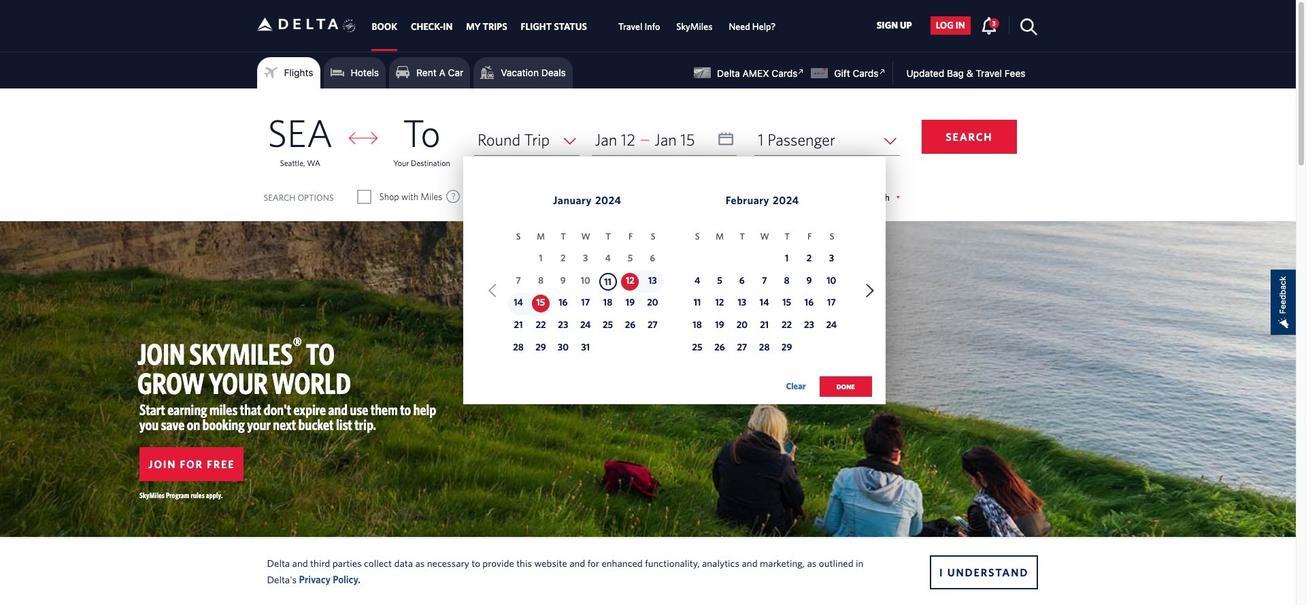 Task type: locate. For each thing, give the bounding box(es) containing it.
0 horizontal spatial this link opens another site in a new window that may not follow the same accessibility policies as delta air lines. image
[[795, 65, 808, 78]]

None checkbox
[[602, 190, 614, 204]]

None text field
[[592, 124, 737, 156]]

None checkbox
[[358, 190, 371, 204]]

tab list
[[365, 0, 784, 51]]

tab panel
[[0, 88, 1297, 411]]

calendar expanded, use arrow keys to select date application
[[463, 157, 886, 411]]

2 this link opens another site in a new window that may not follow the same accessibility policies as delta air lines. image from the left
[[876, 65, 889, 78]]

None field
[[474, 124, 580, 156], [755, 124, 900, 156], [474, 124, 580, 156], [755, 124, 900, 156]]

this link opens another site in a new window that may not follow the same accessibility policies as delta air lines. image
[[795, 65, 808, 78], [876, 65, 889, 78]]

1 horizontal spatial this link opens another site in a new window that may not follow the same accessibility policies as delta air lines. image
[[876, 65, 889, 78]]



Task type: vqa. For each thing, say whether or not it's contained in the screenshot.
Calendar expanded, use arrow keys to select date application
yes



Task type: describe. For each thing, give the bounding box(es) containing it.
1 this link opens another site in a new window that may not follow the same accessibility policies as delta air lines. image from the left
[[795, 65, 808, 78]]

skyteam image
[[343, 5, 356, 47]]

delta air lines image
[[257, 3, 339, 45]]



